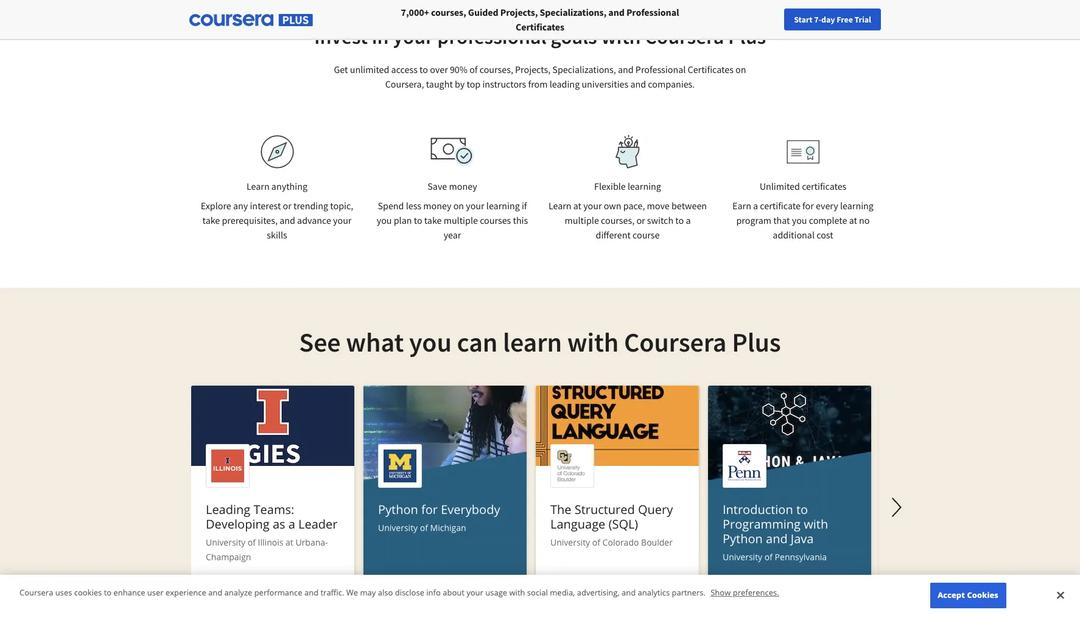 Task type: describe. For each thing, give the bounding box(es) containing it.
what
[[346, 326, 404, 359]]

the
[[551, 502, 572, 518]]

90%
[[450, 63, 468, 76]]

of inside get unlimited access to over 90% of courses, projects, specializations, and professional certificates on coursera, taught by top instructors from leading universities and companies.
[[470, 63, 478, 76]]

leading teams: developing as a leader. university of illinois at urbana-champaign. course element
[[191, 386, 354, 619]]

any
[[233, 200, 248, 212]]

professional inside get unlimited access to over 90% of courses, projects, specializations, and professional certificates on coursera, taught by top instructors from leading universities and companies.
[[636, 63, 686, 76]]

programming
[[723, 516, 801, 533]]

courses) for michigan
[[448, 601, 483, 611]]

the structured query language (sql). university of colorado boulder. course element
[[536, 386, 699, 619]]

preferences.
[[733, 588, 779, 599]]

to inside spend less money on your learning if you plan to take multiple courses this year
[[414, 214, 422, 227]]

cookies
[[74, 588, 102, 599]]

coursera plus image
[[189, 14, 313, 26]]

colorado
[[603, 537, 639, 549]]

see what you can learn with coursera plus
[[299, 326, 781, 359]]

university inside leading teams: developing as a leader university of illinois at urbana- champaign
[[206, 537, 246, 549]]

university inside introduction to programming with python and java university of pennsylvania
[[723, 552, 763, 563]]

illinois
[[258, 537, 283, 549]]

different
[[596, 229, 631, 241]]

save money image
[[431, 138, 474, 166]]

traffic.
[[321, 588, 344, 599]]

flexible learning image
[[607, 135, 649, 169]]

explore any interest or trending topic, take prerequisites, and advance your skills
[[201, 200, 353, 241]]

save
[[428, 180, 447, 192]]

coursera uses cookies to enhance user experience and analyze performance and traffic. we may also disclose info about your usage with social media, advertising, and analytics partners. show preferences.
[[19, 588, 779, 599]]

no
[[859, 214, 870, 227]]

enhance
[[114, 588, 145, 599]]

this
[[513, 214, 528, 227]]

instructors
[[483, 78, 526, 90]]

additional
[[773, 229, 815, 241]]

on inside spend less money on your learning if you plan to take multiple courses this year
[[453, 200, 464, 212]]

guided
[[468, 6, 499, 18]]

career
[[874, 14, 897, 25]]

with inside introduction to programming with python and java university of pennsylvania
[[804, 516, 828, 533]]

get
[[334, 63, 348, 76]]

in
[[372, 24, 389, 49]]

leading
[[550, 78, 580, 90]]

learn anything image
[[260, 135, 294, 169]]

unlimited certificates image
[[787, 140, 820, 164]]

university inside the structured query language (sql) university of colorado boulder
[[551, 537, 590, 549]]

taught
[[426, 78, 453, 90]]

every
[[816, 200, 838, 212]]

introduction to programming with python and java university of pennsylvania
[[723, 502, 828, 563]]

to inside get unlimited access to over 90% of courses, projects, specializations, and professional certificates on coursera, taught by top instructors from leading universities and companies.
[[420, 63, 428, 76]]

at inside learn at your own pace, move between multiple courses, or switch to a different course
[[574, 200, 582, 212]]

a inside learn at your own pace, move between multiple courses, or switch to a different course
[[686, 214, 691, 227]]

with right learn
[[567, 326, 619, 359]]

specialization (5 courses)
[[378, 601, 483, 611]]

less
[[406, 200, 421, 212]]

of inside 'python for everybody university of michigan'
[[420, 523, 428, 534]]

usage
[[486, 588, 507, 599]]

start 7-day free trial
[[794, 14, 871, 25]]

1 horizontal spatial you
[[409, 326, 452, 359]]

(4
[[784, 601, 790, 611]]

program
[[737, 214, 772, 227]]

year
[[444, 229, 461, 241]]

professional
[[437, 24, 547, 49]]

specializations, inside 7,000+ courses, guided projects, specializations, and professional certificates
[[540, 6, 607, 18]]

the structured query language (sql) university of colorado boulder
[[551, 502, 673, 549]]

plus for invest in your professional goals with coursera plus
[[728, 24, 766, 49]]

coursera for see what you can learn with coursera plus
[[624, 326, 727, 359]]

course
[[633, 229, 660, 241]]

goals
[[551, 24, 597, 49]]

python for everybody university of michigan
[[378, 502, 500, 534]]

skills
[[267, 229, 287, 241]]

we
[[346, 588, 358, 599]]

learn
[[503, 326, 562, 359]]

learn for learn at your own pace, move between multiple courses, or switch to a different course
[[549, 200, 572, 212]]

1 horizontal spatial learning
[[628, 180, 661, 192]]

to inside introduction to programming with python and java university of pennsylvania
[[796, 502, 808, 518]]

learning for spend less money on your learning if you plan to take multiple courses this year
[[486, 200, 520, 212]]

unlimited
[[350, 63, 389, 76]]

spend less money on your learning if you plan to take multiple courses this year
[[377, 200, 528, 241]]

courses, inside 7,000+ courses, guided projects, specializations, and professional certificates
[[431, 6, 466, 18]]

projects, inside get unlimited access to over 90% of courses, projects, specializations, and professional certificates on coursera, taught by top instructors from leading universities and companies.
[[515, 63, 551, 76]]

certificates inside 7,000+ courses, guided projects, specializations, and professional certificates
[[516, 21, 564, 33]]

at inside earn a certificate for every learning program that you complete at no additional cost
[[849, 214, 857, 227]]

analytics
[[638, 588, 670, 599]]

courses, inside learn at your own pace, move between multiple courses, or switch to a different course
[[601, 214, 635, 227]]

advertising,
[[577, 588, 620, 599]]

accept cookies
[[938, 590, 999, 601]]

find your new career link
[[815, 12, 903, 27]]

professional inside 7,000+ courses, guided projects, specializations, and professional certificates
[[627, 6, 679, 18]]

learn for learn anything
[[247, 180, 270, 192]]

of inside the structured query language (sql) university of colorado boulder
[[592, 537, 600, 549]]

can
[[457, 326, 498, 359]]

show preferences. link
[[711, 588, 779, 599]]

disclose
[[395, 588, 424, 599]]

of inside introduction to programming with python and java university of pennsylvania
[[765, 552, 773, 563]]

companies.
[[648, 78, 695, 90]]

certificates inside get unlimited access to over 90% of courses, projects, specializations, and professional certificates on coursera, taught by top instructors from leading universities and companies.
[[688, 63, 734, 76]]

accept cookies button
[[930, 584, 1006, 609]]

language
[[551, 516, 606, 533]]

urbana-
[[296, 537, 328, 549]]

performance
[[254, 588, 302, 599]]

spend
[[378, 200, 404, 212]]

coursera,
[[385, 78, 424, 90]]

pennsylvania
[[775, 552, 827, 563]]

you inside spend less money on your learning if you plan to take multiple courses this year
[[377, 214, 392, 227]]

learning for earn a certificate for every learning program that you complete at no additional cost
[[840, 200, 874, 212]]

also
[[378, 588, 393, 599]]

specialization for python
[[723, 601, 782, 611]]

from
[[528, 78, 548, 90]]

specializations, inside get unlimited access to over 90% of courses, projects, specializations, and professional certificates on coursera, taught by top instructors from leading universities and companies.
[[553, 63, 616, 76]]

complete
[[809, 214, 847, 227]]

specialization for of
[[378, 601, 437, 611]]

to inside learn at your own pace, move between multiple courses, or switch to a different course
[[676, 214, 684, 227]]

courses
[[480, 214, 511, 227]]

your inside spend less money on your learning if you plan to take multiple courses this year
[[466, 200, 485, 212]]

leading
[[206, 502, 250, 518]]

unlimited
[[760, 180, 800, 192]]

with inside privacy alert dialog
[[509, 588, 525, 599]]

privacy alert dialog
[[0, 576, 1080, 619]]

for inside earn a certificate for every learning program that you complete at no additional cost
[[803, 200, 814, 212]]

and inside explore any interest or trending topic, take prerequisites, and advance your skills
[[280, 214, 295, 227]]

specialization (4 courses)
[[723, 601, 828, 611]]



Task type: vqa. For each thing, say whether or not it's contained in the screenshot.
learning
yes



Task type: locate. For each thing, give the bounding box(es) containing it.
query
[[638, 502, 673, 518]]

to
[[420, 63, 428, 76], [414, 214, 422, 227], [676, 214, 684, 227], [796, 502, 808, 518], [104, 588, 112, 599]]

cost
[[817, 229, 833, 241]]

0 horizontal spatial on
[[453, 200, 464, 212]]

7,000+
[[401, 6, 429, 18]]

a right earn
[[753, 200, 758, 212]]

certificates
[[802, 180, 847, 192]]

with up pennsylvania
[[804, 516, 828, 533]]

0 vertical spatial professional
[[627, 6, 679, 18]]

take down explore at the left
[[203, 214, 220, 227]]

0 vertical spatial learn
[[247, 180, 270, 192]]

1 vertical spatial a
[[686, 214, 691, 227]]

own
[[604, 200, 622, 212]]

university down language in the right of the page
[[551, 537, 590, 549]]

learn anything
[[247, 180, 308, 192]]

for
[[803, 200, 814, 212], [421, 502, 438, 518]]

python inside introduction to programming with python and java university of pennsylvania
[[723, 531, 763, 547]]

specializations,
[[540, 6, 607, 18], [553, 63, 616, 76]]

coursera inside privacy alert dialog
[[19, 588, 53, 599]]

0 horizontal spatial a
[[289, 516, 295, 533]]

with
[[601, 24, 641, 49], [567, 326, 619, 359], [804, 516, 828, 533], [509, 588, 525, 599]]

learning up "courses"
[[486, 200, 520, 212]]

get unlimited access to over 90% of courses, projects, specializations, and professional certificates on coursera, taught by top instructors from leading universities and companies.
[[334, 63, 746, 90]]

specialization down disclose
[[378, 601, 437, 611]]

your inside privacy alert dialog
[[467, 588, 483, 599]]

you
[[377, 214, 392, 227], [792, 214, 807, 227], [409, 326, 452, 359]]

with left social
[[509, 588, 525, 599]]

or
[[283, 200, 292, 212], [637, 214, 645, 227]]

2 take from the left
[[424, 214, 442, 227]]

prerequisites,
[[222, 214, 278, 227]]

or inside learn at your own pace, move between multiple courses, or switch to a different course
[[637, 214, 645, 227]]

invest in your professional goals with coursera plus
[[314, 24, 766, 49]]

to left over
[[420, 63, 428, 76]]

0 horizontal spatial or
[[283, 200, 292, 212]]

you up additional
[[792, 214, 807, 227]]

of left "colorado"
[[592, 537, 600, 549]]

0 vertical spatial on
[[736, 63, 746, 76]]

coursera
[[645, 24, 724, 49], [624, 326, 727, 359], [19, 588, 53, 599]]

anything
[[272, 180, 308, 192]]

start 7-day free trial button
[[785, 9, 881, 30]]

for left every
[[803, 200, 814, 212]]

coursera for invest in your professional goals with coursera plus
[[645, 24, 724, 49]]

and inside 7,000+ courses, guided projects, specializations, and professional certificates
[[609, 6, 625, 18]]

0 vertical spatial money
[[449, 180, 477, 192]]

start
[[794, 14, 813, 25]]

on inside get unlimited access to over 90% of courses, projects, specializations, and professional certificates on coursera, taught by top instructors from leading universities and companies.
[[736, 63, 746, 76]]

2 vertical spatial coursera
[[19, 588, 53, 599]]

at right illinois
[[286, 537, 293, 549]]

projects, inside 7,000+ courses, guided projects, specializations, and professional certificates
[[500, 6, 538, 18]]

1 vertical spatial courses,
[[480, 63, 513, 76]]

plus
[[728, 24, 766, 49], [732, 326, 781, 359]]

of left michigan
[[420, 523, 428, 534]]

1 vertical spatial professional
[[636, 63, 686, 76]]

or up 'course'
[[637, 214, 645, 227]]

you inside earn a certificate for every learning program that you complete at no additional cost
[[792, 214, 807, 227]]

learn
[[247, 180, 270, 192], [549, 200, 572, 212]]

1 horizontal spatial or
[[637, 214, 645, 227]]

learning inside earn a certificate for every learning program that you complete at no additional cost
[[840, 200, 874, 212]]

of left pennsylvania
[[765, 552, 773, 563]]

university left michigan
[[378, 523, 418, 534]]

1 horizontal spatial take
[[424, 214, 442, 227]]

learning inside spend less money on your learning if you plan to take multiple courses this year
[[486, 200, 520, 212]]

to inside privacy alert dialog
[[104, 588, 112, 599]]

0 horizontal spatial you
[[377, 214, 392, 227]]

specializations, up leading
[[553, 63, 616, 76]]

0 horizontal spatial learning
[[486, 200, 520, 212]]

(5
[[439, 601, 446, 611]]

1 vertical spatial specializations,
[[553, 63, 616, 76]]

of inside leading teams: developing as a leader university of illinois at urbana- champaign
[[248, 537, 256, 549]]

0 vertical spatial specializations,
[[540, 6, 607, 18]]

2 vertical spatial at
[[286, 537, 293, 549]]

1 vertical spatial certificates
[[688, 63, 734, 76]]

your
[[838, 14, 854, 25], [393, 24, 433, 49], [466, 200, 485, 212], [584, 200, 602, 212], [333, 214, 352, 227], [467, 588, 483, 599]]

1 horizontal spatial learn
[[549, 200, 572, 212]]

university up champaign
[[206, 537, 246, 549]]

courses, right 7,000+ at the left of page
[[431, 6, 466, 18]]

1 horizontal spatial multiple
[[565, 214, 599, 227]]

introduction to programming with python and java. university of pennsylvania. specialization (4 courses) element
[[708, 386, 871, 619]]

money right save
[[449, 180, 477, 192]]

new
[[856, 14, 872, 25]]

1 horizontal spatial courses,
[[480, 63, 513, 76]]

specialization down preferences.
[[723, 601, 782, 611]]

1 horizontal spatial specialization
[[723, 601, 782, 611]]

python
[[378, 502, 418, 518], [723, 531, 763, 547]]

learning up no
[[840, 200, 874, 212]]

for inside 'python for everybody university of michigan'
[[421, 502, 438, 518]]

about
[[443, 588, 465, 599]]

0 vertical spatial courses,
[[431, 6, 466, 18]]

0 vertical spatial at
[[574, 200, 582, 212]]

1 horizontal spatial at
[[574, 200, 582, 212]]

0 horizontal spatial take
[[203, 214, 220, 227]]

as
[[273, 516, 285, 533]]

at inside leading teams: developing as a leader university of illinois at urbana- champaign
[[286, 537, 293, 549]]

1 vertical spatial coursera
[[624, 326, 727, 359]]

0 horizontal spatial at
[[286, 537, 293, 549]]

0 horizontal spatial for
[[421, 502, 438, 518]]

0 vertical spatial coursera
[[645, 24, 724, 49]]

at left no
[[849, 214, 857, 227]]

python inside 'python for everybody university of michigan'
[[378, 502, 418, 518]]

to right "plan"
[[414, 214, 422, 227]]

projects, up from
[[515, 63, 551, 76]]

1 vertical spatial at
[[849, 214, 857, 227]]

1 vertical spatial projects,
[[515, 63, 551, 76]]

structured
[[575, 502, 635, 518]]

0 vertical spatial python
[[378, 502, 418, 518]]

2 vertical spatial courses,
[[601, 214, 635, 227]]

(sql)
[[609, 516, 638, 533]]

learn right 'if' on the left top of the page
[[549, 200, 572, 212]]

2 specialization from the left
[[723, 601, 782, 611]]

take inside spend less money on your learning if you plan to take multiple courses this year
[[424, 214, 442, 227]]

introduction
[[723, 502, 793, 518]]

0 horizontal spatial multiple
[[444, 214, 478, 227]]

uses
[[55, 588, 72, 599]]

1 vertical spatial for
[[421, 502, 438, 518]]

university inside 'python for everybody university of michigan'
[[378, 523, 418, 534]]

unlimited certificates
[[760, 180, 847, 192]]

top
[[467, 78, 481, 90]]

1 horizontal spatial on
[[736, 63, 746, 76]]

1 courses) from the left
[[448, 601, 483, 611]]

take
[[203, 214, 220, 227], [424, 214, 442, 227]]

money down save
[[423, 200, 452, 212]]

and
[[609, 6, 625, 18], [618, 63, 634, 76], [631, 78, 646, 90], [280, 214, 295, 227], [766, 531, 788, 547], [208, 588, 222, 599], [304, 588, 319, 599], [622, 588, 636, 599]]

at left own
[[574, 200, 582, 212]]

7,000+ courses, guided projects, specializations, and professional certificates
[[401, 6, 679, 33]]

0 vertical spatial a
[[753, 200, 758, 212]]

learning up pace,
[[628, 180, 661, 192]]

projects, up invest in your professional goals with coursera plus on the top of the page
[[500, 6, 538, 18]]

your inside learn at your own pace, move between multiple courses, or switch to a different course
[[584, 200, 602, 212]]

if
[[522, 200, 527, 212]]

None search field
[[167, 8, 460, 32]]

1 vertical spatial money
[[423, 200, 452, 212]]

0 vertical spatial plus
[[728, 24, 766, 49]]

see
[[299, 326, 341, 359]]

courses)
[[448, 601, 483, 611], [792, 601, 828, 611]]

for up michigan
[[421, 502, 438, 518]]

learn inside learn at your own pace, move between multiple courses, or switch to a different course
[[549, 200, 572, 212]]

2 vertical spatial a
[[289, 516, 295, 533]]

1 vertical spatial python
[[723, 531, 763, 547]]

1 horizontal spatial certificates
[[688, 63, 734, 76]]

2 courses) from the left
[[792, 601, 828, 611]]

money inside spend less money on your learning if you plan to take multiple courses this year
[[423, 200, 452, 212]]

take inside explore any interest or trending topic, take prerequisites, and advance your skills
[[203, 214, 220, 227]]

access
[[391, 63, 418, 76]]

you down spend
[[377, 214, 392, 227]]

courses) for and
[[792, 601, 828, 611]]

info
[[426, 588, 441, 599]]

pace,
[[623, 200, 645, 212]]

a
[[753, 200, 758, 212], [686, 214, 691, 227], [289, 516, 295, 533]]

2 horizontal spatial learning
[[840, 200, 874, 212]]

1 vertical spatial or
[[637, 214, 645, 227]]

flexible
[[594, 180, 626, 192]]

you left "can"
[[409, 326, 452, 359]]

your inside explore any interest or trending topic, take prerequisites, and advance your skills
[[333, 214, 352, 227]]

multiple up different
[[565, 214, 599, 227]]

courses) down about
[[448, 601, 483, 611]]

0 horizontal spatial courses,
[[431, 6, 466, 18]]

find your new career
[[821, 14, 897, 25]]

plan
[[394, 214, 412, 227]]

1 vertical spatial learn
[[549, 200, 572, 212]]

2 horizontal spatial at
[[849, 214, 857, 227]]

champaign
[[206, 552, 251, 563]]

a down between
[[686, 214, 691, 227]]

to down between
[[676, 214, 684, 227]]

python for everybody. university of michigan. specialization (5 courses) element
[[364, 386, 527, 619]]

0 vertical spatial certificates
[[516, 21, 564, 33]]

by
[[455, 78, 465, 90]]

0 vertical spatial or
[[283, 200, 292, 212]]

on
[[736, 63, 746, 76], [453, 200, 464, 212]]

or inside explore any interest or trending topic, take prerequisites, and advance your skills
[[283, 200, 292, 212]]

of left illinois
[[248, 537, 256, 549]]

analyze
[[224, 588, 252, 599]]

flexible learning
[[594, 180, 661, 192]]

0 vertical spatial projects,
[[500, 6, 538, 18]]

cookies
[[967, 590, 999, 601]]

and inside introduction to programming with python and java university of pennsylvania
[[766, 531, 788, 547]]

plus for see what you can learn with coursera plus
[[732, 326, 781, 359]]

1 specialization from the left
[[378, 601, 437, 611]]

or down anything
[[283, 200, 292, 212]]

to up java
[[796, 502, 808, 518]]

university up show preferences. link
[[723, 552, 763, 563]]

user
[[147, 588, 164, 599]]

earn
[[733, 200, 751, 212]]

courses, inside get unlimited access to over 90% of courses, projects, specializations, and professional certificates on coursera, taught by top instructors from leading universities and companies.
[[480, 63, 513, 76]]

2 horizontal spatial courses,
[[601, 214, 635, 227]]

1 vertical spatial plus
[[732, 326, 781, 359]]

specializations, up goals
[[540, 6, 607, 18]]

may
[[360, 588, 376, 599]]

to right cookies
[[104, 588, 112, 599]]

find
[[821, 14, 836, 25]]

courses, up different
[[601, 214, 635, 227]]

next slide image
[[882, 493, 912, 523]]

multiple inside spend less money on your learning if you plan to take multiple courses this year
[[444, 214, 478, 227]]

interest
[[250, 200, 281, 212]]

teams:
[[254, 502, 294, 518]]

multiple inside learn at your own pace, move between multiple courses, or switch to a different course
[[565, 214, 599, 227]]

earn a certificate for every learning program that you complete at no additional cost
[[733, 200, 874, 241]]

accept
[[938, 590, 965, 601]]

0 horizontal spatial courses)
[[448, 601, 483, 611]]

money
[[449, 180, 477, 192], [423, 200, 452, 212]]

courses) right (4
[[792, 601, 828, 611]]

java
[[791, 531, 814, 547]]

1 multiple from the left
[[444, 214, 478, 227]]

a right as
[[289, 516, 295, 533]]

0 horizontal spatial learn
[[247, 180, 270, 192]]

2 multiple from the left
[[565, 214, 599, 227]]

1 horizontal spatial for
[[803, 200, 814, 212]]

day
[[822, 14, 835, 25]]

a inside leading teams: developing as a leader university of illinois at urbana- champaign
[[289, 516, 295, 533]]

multiple
[[444, 214, 478, 227], [565, 214, 599, 227]]

everybody
[[441, 502, 500, 518]]

a inside earn a certificate for every learning program that you complete at no additional cost
[[753, 200, 758, 212]]

that
[[774, 214, 790, 227]]

explore
[[201, 200, 231, 212]]

save money
[[428, 180, 477, 192]]

1 take from the left
[[203, 214, 220, 227]]

2 horizontal spatial a
[[753, 200, 758, 212]]

0 horizontal spatial python
[[378, 502, 418, 518]]

certificates up companies.
[[688, 63, 734, 76]]

move
[[647, 200, 670, 212]]

2 horizontal spatial you
[[792, 214, 807, 227]]

universities
[[582, 78, 629, 90]]

with right goals
[[601, 24, 641, 49]]

0 horizontal spatial specialization
[[378, 601, 437, 611]]

take right "plan"
[[424, 214, 442, 227]]

multiple up year
[[444, 214, 478, 227]]

1 vertical spatial on
[[453, 200, 464, 212]]

help center image
[[1049, 587, 1063, 602]]

courses, up instructors
[[480, 63, 513, 76]]

0 vertical spatial for
[[803, 200, 814, 212]]

1 horizontal spatial courses)
[[792, 601, 828, 611]]

1 horizontal spatial a
[[686, 214, 691, 227]]

of up 'top'
[[470, 63, 478, 76]]

michigan
[[430, 523, 466, 534]]

1 horizontal spatial python
[[723, 531, 763, 547]]

developing
[[206, 516, 270, 533]]

certificates up get unlimited access to over 90% of courses, projects, specializations, and professional certificates on coursera, taught by top instructors from leading universities and companies. at the top of the page
[[516, 21, 564, 33]]

learning
[[628, 180, 661, 192], [486, 200, 520, 212], [840, 200, 874, 212]]

0 horizontal spatial certificates
[[516, 21, 564, 33]]

learn up interest
[[247, 180, 270, 192]]



